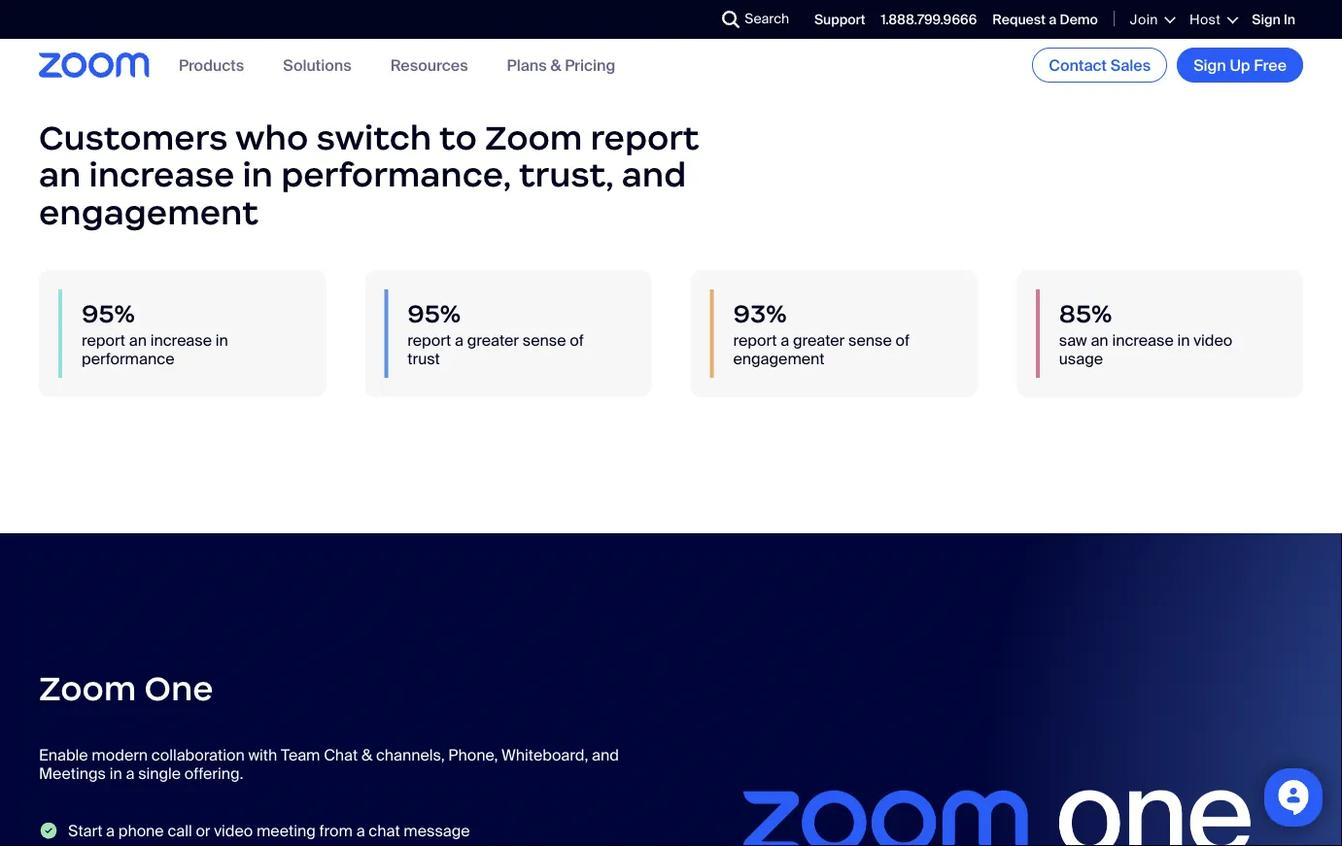 Task type: describe. For each thing, give the bounding box(es) containing it.
an for 85%
[[1091, 330, 1109, 351]]

in inside the 95% report an increase in performance
[[216, 330, 228, 351]]

solutions button
[[283, 55, 352, 75]]

join
[[1131, 11, 1159, 29]]

free
[[1254, 55, 1287, 75]]

sense for 93%
[[849, 330, 892, 351]]

demo
[[1060, 11, 1098, 29]]

a left chat
[[356, 822, 365, 842]]

performance,
[[281, 154, 512, 196]]

increase for 85%
[[1113, 330, 1174, 351]]

a right start
[[106, 822, 115, 842]]

greater for 95%
[[467, 330, 519, 351]]

zoom logo image
[[39, 53, 150, 78]]

sign for sign up free
[[1194, 55, 1227, 75]]

products
[[179, 55, 244, 75]]

support link
[[815, 11, 866, 29]]

video for 85%
[[1194, 330, 1233, 351]]

1 horizontal spatial &
[[551, 55, 562, 75]]

customers
[[39, 116, 228, 159]]

in inside enable modern collaboration with team chat & channels, phone, whiteboard, and meetings in a single offering.
[[110, 764, 122, 785]]

1.888.799.9666 link
[[881, 11, 977, 29]]

usage
[[1060, 349, 1104, 369]]

request a demo link
[[993, 11, 1098, 29]]

sign for sign in
[[1253, 11, 1281, 29]]

whiteboard,
[[502, 746, 589, 766]]

sign up free link
[[1178, 48, 1304, 83]]

report for 95% report a greater sense of trust
[[408, 330, 451, 351]]

request
[[993, 11, 1046, 29]]

95% report an increase in performance
[[82, 297, 228, 369]]

enable
[[39, 746, 88, 766]]

join button
[[1131, 11, 1174, 29]]

zoom one
[[39, 668, 214, 710]]

offering.
[[185, 764, 243, 785]]

performance
[[82, 349, 174, 369]]

95% report a greater sense of trust
[[408, 297, 584, 369]]

95% for 95% report an increase in performance
[[82, 297, 135, 329]]

resources
[[391, 55, 468, 75]]

search
[[745, 10, 790, 28]]

meetings
[[39, 764, 106, 785]]

85%
[[1060, 297, 1113, 329]]

1.888.799.9666
[[881, 11, 977, 29]]

one
[[144, 668, 214, 710]]

start
[[68, 822, 102, 842]]

zoom one logo image
[[691, 651, 1304, 847]]

with
[[248, 746, 277, 766]]

start a phone call or video meeting from a chat message
[[68, 822, 470, 842]]

of for 93%
[[896, 330, 910, 351]]

sign in
[[1253, 11, 1296, 29]]

in inside customers who switch to zoom report an increase in performance, trust, and engagement
[[243, 154, 273, 196]]

video for start
[[214, 822, 253, 842]]

engagement inside 93% report a greater sense of engagement
[[734, 349, 825, 369]]

contact sales link
[[1033, 48, 1168, 83]]

call
[[168, 822, 192, 842]]

meeting
[[257, 822, 316, 842]]

contact
[[1049, 55, 1107, 75]]

customers who switch to zoom report an increase in performance, trust, and engagement
[[39, 116, 700, 233]]

and inside customers who switch to zoom report an increase in performance, trust, and engagement
[[622, 154, 687, 196]]

phone
[[118, 822, 164, 842]]

resources button
[[391, 55, 468, 75]]

up
[[1230, 55, 1251, 75]]

93% report a greater sense of engagement
[[734, 297, 910, 369]]

greater for 93%
[[793, 330, 845, 351]]

search image
[[723, 11, 740, 28]]

enable modern collaboration with team chat & channels, phone, whiteboard, and meetings in a single offering.
[[39, 746, 619, 785]]

a inside 93% report a greater sense of engagement
[[781, 330, 790, 351]]

plans & pricing
[[507, 55, 616, 75]]

in
[[1284, 11, 1296, 29]]

search image
[[723, 11, 740, 28]]

& inside enable modern collaboration with team chat & channels, phone, whiteboard, and meetings in a single offering.
[[362, 746, 373, 766]]

switch
[[316, 116, 432, 159]]

saw
[[1060, 330, 1088, 351]]

contact sales
[[1049, 55, 1151, 75]]

increase inside customers who switch to zoom report an increase in performance, trust, and engagement
[[89, 154, 235, 196]]

to
[[439, 116, 477, 159]]



Task type: locate. For each thing, give the bounding box(es) containing it.
0 horizontal spatial and
[[592, 746, 619, 766]]

0 horizontal spatial of
[[570, 330, 584, 351]]

engagement down 93%
[[734, 349, 825, 369]]

2 of from the left
[[896, 330, 910, 351]]

of
[[570, 330, 584, 351], [896, 330, 910, 351]]

report inside 93% report a greater sense of engagement
[[734, 330, 777, 351]]

from
[[319, 822, 353, 842]]

modern
[[92, 746, 148, 766]]

increase for 95%
[[150, 330, 212, 351]]

1 horizontal spatial greater
[[793, 330, 845, 351]]

0 horizontal spatial greater
[[467, 330, 519, 351]]

report for 95% report an increase in performance
[[82, 330, 125, 351]]

sign left up
[[1194, 55, 1227, 75]]

1 horizontal spatial and
[[622, 154, 687, 196]]

0 horizontal spatial 95%
[[82, 297, 135, 329]]

1 vertical spatial sign
[[1194, 55, 1227, 75]]

sense inside 95% report a greater sense of trust
[[523, 330, 566, 351]]

95% for 95% report a greater sense of trust
[[408, 297, 461, 329]]

0 horizontal spatial &
[[362, 746, 373, 766]]

host button
[[1190, 11, 1237, 29]]

1 horizontal spatial engagement
[[734, 349, 825, 369]]

collaboration
[[151, 746, 245, 766]]

0 horizontal spatial video
[[214, 822, 253, 842]]

and
[[622, 154, 687, 196], [592, 746, 619, 766]]

a inside enable modern collaboration with team chat & channels, phone, whiteboard, and meetings in a single offering.
[[126, 764, 135, 785]]

1 95% from the left
[[82, 297, 135, 329]]

95%
[[82, 297, 135, 329], [408, 297, 461, 329]]

a left 'single'
[[126, 764, 135, 785]]

trust
[[408, 349, 440, 369]]

sign
[[1253, 11, 1281, 29], [1194, 55, 1227, 75]]

or
[[196, 822, 211, 842]]

1 horizontal spatial video
[[1194, 330, 1233, 351]]

host
[[1190, 11, 1221, 29]]

report for 93% report a greater sense of engagement
[[734, 330, 777, 351]]

1 vertical spatial and
[[592, 746, 619, 766]]

0 vertical spatial and
[[622, 154, 687, 196]]

0 horizontal spatial sense
[[523, 330, 566, 351]]

1 horizontal spatial 95%
[[408, 297, 461, 329]]

an inside 85% saw an increase in video usage
[[1091, 330, 1109, 351]]

report inside 95% report a greater sense of trust
[[408, 330, 451, 351]]

engagement down customers
[[39, 191, 259, 233]]

sense for 95%
[[523, 330, 566, 351]]

team
[[281, 746, 320, 766]]

0 horizontal spatial zoom
[[39, 668, 136, 710]]

0 vertical spatial &
[[551, 55, 562, 75]]

greater inside 95% report a greater sense of trust
[[467, 330, 519, 351]]

an inside customers who switch to zoom report an increase in performance, trust, and engagement
[[39, 154, 81, 196]]

sign left in
[[1253, 11, 1281, 29]]

2 95% from the left
[[408, 297, 461, 329]]

1 vertical spatial zoom
[[39, 668, 136, 710]]

2 horizontal spatial an
[[1091, 330, 1109, 351]]

engagement inside customers who switch to zoom report an increase in performance, trust, and engagement
[[39, 191, 259, 233]]

a inside 95% report a greater sense of trust
[[455, 330, 464, 351]]

report inside the 95% report an increase in performance
[[82, 330, 125, 351]]

1 sense from the left
[[523, 330, 566, 351]]

sign in link
[[1253, 11, 1296, 29]]

of inside 95% report a greater sense of trust
[[570, 330, 584, 351]]

0 vertical spatial sign
[[1253, 11, 1281, 29]]

pricing
[[565, 55, 616, 75]]

95% inside the 95% report an increase in performance
[[82, 297, 135, 329]]

engagement
[[39, 191, 259, 233], [734, 349, 825, 369]]

93%
[[734, 297, 787, 329]]

report inside customers who switch to zoom report an increase in performance, trust, and engagement
[[591, 116, 700, 159]]

and right whiteboard,
[[592, 746, 619, 766]]

0 vertical spatial engagement
[[39, 191, 259, 233]]

2 greater from the left
[[793, 330, 845, 351]]

of for 95%
[[570, 330, 584, 351]]

zoom down plans
[[485, 116, 583, 159]]

0 vertical spatial video
[[1194, 330, 1233, 351]]

greater
[[467, 330, 519, 351], [793, 330, 845, 351]]

85% saw an increase in video usage
[[1060, 297, 1233, 369]]

zoom up enable at the left of page
[[39, 668, 136, 710]]

2 sense from the left
[[849, 330, 892, 351]]

channels,
[[376, 746, 445, 766]]

1 horizontal spatial an
[[129, 330, 147, 351]]

and inside enable modern collaboration with team chat & channels, phone, whiteboard, and meetings in a single offering.
[[592, 746, 619, 766]]

of inside 93% report a greater sense of engagement
[[896, 330, 910, 351]]

1 vertical spatial video
[[214, 822, 253, 842]]

increase inside the 95% report an increase in performance
[[150, 330, 212, 351]]

products button
[[179, 55, 244, 75]]

a
[[1049, 11, 1057, 29], [455, 330, 464, 351], [781, 330, 790, 351], [126, 764, 135, 785], [106, 822, 115, 842], [356, 822, 365, 842]]

video
[[1194, 330, 1233, 351], [214, 822, 253, 842]]

0 horizontal spatial engagement
[[39, 191, 259, 233]]

an
[[39, 154, 81, 196], [129, 330, 147, 351], [1091, 330, 1109, 351]]

increase inside 85% saw an increase in video usage
[[1113, 330, 1174, 351]]

and right 'trust,'
[[622, 154, 687, 196]]

in
[[243, 154, 273, 196], [216, 330, 228, 351], [1178, 330, 1191, 351], [110, 764, 122, 785]]

95% inside 95% report a greater sense of trust
[[408, 297, 461, 329]]

video inside 85% saw an increase in video usage
[[1194, 330, 1233, 351]]

0 horizontal spatial sign
[[1194, 55, 1227, 75]]

95% up performance
[[82, 297, 135, 329]]

message
[[404, 822, 470, 842]]

a right trust
[[455, 330, 464, 351]]

1 vertical spatial &
[[362, 746, 373, 766]]

0 vertical spatial zoom
[[485, 116, 583, 159]]

0 horizontal spatial an
[[39, 154, 81, 196]]

chat
[[324, 746, 358, 766]]

report
[[591, 116, 700, 159], [82, 330, 125, 351], [408, 330, 451, 351], [734, 330, 777, 351]]

95% up trust
[[408, 297, 461, 329]]

in inside 85% saw an increase in video usage
[[1178, 330, 1191, 351]]

plans
[[507, 55, 547, 75]]

1 horizontal spatial of
[[896, 330, 910, 351]]

1 horizontal spatial sign
[[1253, 11, 1281, 29]]

request a demo
[[993, 11, 1098, 29]]

support
[[815, 11, 866, 29]]

sign up free
[[1194, 55, 1287, 75]]

sales
[[1111, 55, 1151, 75]]

&
[[551, 55, 562, 75], [362, 746, 373, 766]]

chat
[[369, 822, 400, 842]]

1 of from the left
[[570, 330, 584, 351]]

plans & pricing link
[[507, 55, 616, 75]]

greater inside 93% report a greater sense of engagement
[[793, 330, 845, 351]]

1 vertical spatial engagement
[[734, 349, 825, 369]]

a down 93%
[[781, 330, 790, 351]]

an inside the 95% report an increase in performance
[[129, 330, 147, 351]]

zoom
[[485, 116, 583, 159], [39, 668, 136, 710]]

a left demo
[[1049, 11, 1057, 29]]

an for 95%
[[129, 330, 147, 351]]

trust,
[[519, 154, 614, 196]]

& right plans
[[551, 55, 562, 75]]

1 greater from the left
[[467, 330, 519, 351]]

phone,
[[449, 746, 498, 766]]

sense inside 93% report a greater sense of engagement
[[849, 330, 892, 351]]

sense
[[523, 330, 566, 351], [849, 330, 892, 351]]

1 horizontal spatial zoom
[[485, 116, 583, 159]]

& right the chat
[[362, 746, 373, 766]]

increase
[[89, 154, 235, 196], [150, 330, 212, 351], [1113, 330, 1174, 351]]

who
[[235, 116, 308, 159]]

zoom inside customers who switch to zoom report an increase in performance, trust, and engagement
[[485, 116, 583, 159]]

1 horizontal spatial sense
[[849, 330, 892, 351]]

single
[[138, 764, 181, 785]]

solutions
[[283, 55, 352, 75]]



Task type: vqa. For each thing, say whether or not it's contained in the screenshot.
Government associated with Government agencies are evolving the way they serve constituents in the digital era, and public safety agencies are no exception. This guide explores the modernization of today's public safety capabilities — offering insights on how to utilize Zoom technology to improve communication with field personnel, secure communities, and save lives.
no



